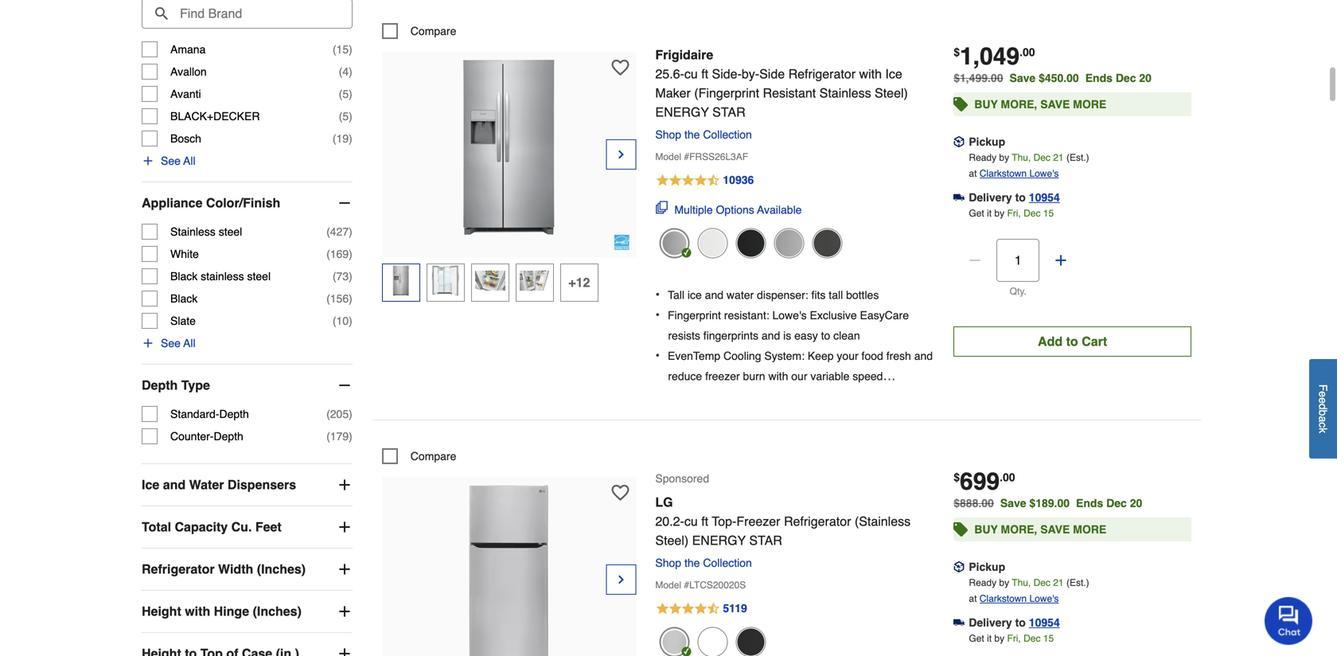 Task type: describe. For each thing, give the bounding box(es) containing it.
ft for side-
[[702, 66, 709, 81]]

black image for white image
[[736, 627, 766, 656]]

156
[[330, 292, 349, 305]]

actual price $1,049.00 element
[[954, 43, 1036, 70]]

clean
[[834, 329, 861, 342]]

427
[[330, 225, 349, 238]]

1 all from the top
[[183, 155, 196, 167]]

save down $189.00
[[1041, 523, 1070, 536]]

20 for 699
[[1131, 497, 1143, 510]]

black image for white icon at the top right
[[736, 228, 766, 258]]

ready for 699
[[969, 577, 997, 588]]

model # ltcs20020s
[[656, 580, 746, 591]]

frigidaire
[[656, 47, 714, 62]]

2 e from the top
[[1318, 397, 1330, 403]]

the inside • tall ice and water dispenser: fits tall bottles • fingerprint resistant: lowe's exclusive easycare resists fingerprints and is easy to clean • eventemp cooling system: keep your food fresh and reduce freezer burn with our variable speed compressor that reacts quickly to temperature fluctuations and constantly circulates cold air throughout the fresh food and freezer compartments
[[725, 431, 740, 444]]

ready by thu, dec 21 (est.) at clarkstown lowe's for 699
[[969, 577, 1090, 604]]

reduce
[[668, 370, 703, 383]]

10954 button for 1,049
[[1029, 189, 1060, 205]]

ltcs20020s
[[690, 580, 746, 591]]

) for slate
[[349, 315, 353, 327]]

) for white
[[349, 248, 353, 260]]

Find Brand text field
[[142, 0, 353, 29]]

avallon
[[170, 65, 207, 78]]

0 vertical spatial the
[[685, 128, 700, 141]]

0 horizontal spatial freezer
[[706, 370, 740, 383]]

# for frss26l3af
[[684, 151, 690, 162]]

a
[[1318, 416, 1330, 422]]

) for black
[[349, 292, 353, 305]]

k
[[1318, 428, 1330, 433]]

1,049
[[960, 43, 1020, 70]]

4
[[343, 65, 349, 78]]

width
[[218, 562, 253, 577]]

appliance color/finish
[[142, 196, 280, 210]]

.00 for 699
[[1000, 471, 1016, 484]]

( 15 )
[[333, 43, 353, 56]]

white image
[[698, 228, 728, 258]]

avanti
[[170, 88, 201, 100]]

lowe's for 1,049
[[1030, 168, 1059, 179]]

) for amana
[[349, 43, 353, 56]]

ends for 1,049
[[1086, 72, 1113, 84]]

it for 1,049
[[987, 208, 992, 219]]

compare for 699
[[411, 450, 457, 463]]

plus image for height with hinge (inches)
[[337, 604, 353, 620]]

# for ltcs20020s
[[684, 580, 690, 591]]

1 vertical spatial freezer
[[818, 431, 852, 444]]

to right truck filled icon
[[1016, 616, 1026, 629]]

chevron right image
[[615, 146, 628, 162]]

tall
[[829, 289, 843, 301]]

get it by fri, dec 15 for 1,049
[[969, 208, 1054, 219]]

$450.00
[[1039, 72, 1080, 84]]

was price $888.00 element
[[954, 493, 1001, 510]]

$ for 1,049
[[954, 46, 960, 58]]

b
[[1318, 410, 1330, 416]]

more for 699
[[1074, 523, 1107, 536]]

energy inside frigidaire 25.6-cu ft side-by-side refrigerator with ice maker (fingerprint resistant stainless steel) energy star
[[656, 105, 709, 119]]

ends dec 20 element for 1,049
[[1086, 72, 1159, 84]]

black stainless steel image
[[813, 228, 843, 258]]

0 horizontal spatial stainless
[[170, 225, 216, 238]]

169
[[330, 248, 349, 260]]

$888.00
[[954, 497, 994, 510]]

height with hinge (inches)
[[142, 604, 302, 619]]

73
[[336, 270, 349, 283]]

5013537917 element
[[382, 23, 457, 39]]

) for black stainless steel
[[349, 270, 353, 283]]

your
[[837, 350, 859, 362]]

0 horizontal spatial fresh
[[743, 431, 768, 444]]

2 see all button from the top
[[142, 335, 196, 351]]

sponsored
[[656, 472, 710, 485]]

savings save $189.00 element
[[1001, 497, 1149, 510]]

quickly
[[785, 390, 819, 403]]

type
[[181, 378, 210, 393]]

standard-depth
[[170, 408, 249, 421]]

4.5 stars image for 10936 button
[[656, 171, 755, 190]]

constantly
[[750, 410, 800, 423]]

10954 button for 699
[[1029, 615, 1060, 631]]

burn
[[743, 370, 766, 383]]

( for black stainless steel
[[333, 270, 336, 283]]

cooling
[[724, 350, 762, 362]]

) for avanti
[[349, 88, 353, 100]]

1 shop from the top
[[656, 128, 682, 141]]

1 e from the top
[[1318, 391, 1330, 397]]

stainless steel image
[[660, 627, 690, 656]]

delivery to 10954 for 1,049
[[969, 191, 1060, 204]]

fits
[[812, 289, 826, 301]]

more, for 699
[[1001, 523, 1038, 536]]

ice inside frigidaire 25.6-cu ft side-by-side refrigerator with ice maker (fingerprint resistant stainless steel) energy star
[[886, 66, 903, 81]]

( for standard-depth
[[327, 408, 330, 421]]

1 • from the top
[[656, 287, 660, 302]]

actual price $699.00 element
[[954, 468, 1016, 495]]

( for black+decker
[[339, 110, 343, 123]]

compare for 1,049
[[411, 25, 457, 37]]

) for stainless steel
[[349, 225, 353, 238]]

+12
[[569, 275, 590, 290]]

truck filled image
[[954, 617, 965, 628]]

heart outline image
[[612, 59, 629, 76]]

is
[[784, 329, 792, 342]]

resistant:
[[724, 309, 770, 322]]

pickup image for 699
[[954, 562, 965, 573]]

2 collection from the top
[[703, 557, 752, 569]]

multiple
[[675, 203, 713, 216]]

$189.00
[[1030, 497, 1070, 510]]

ends for 699
[[1077, 497, 1104, 510]]

capacity
[[175, 520, 228, 534]]

2 gallery item 0 image from the top
[[422, 485, 597, 656]]

plus image inside refrigerator width (inches) button
[[337, 561, 353, 577]]

$ 1,049 .00
[[954, 43, 1036, 70]]

to inside button
[[1067, 334, 1079, 349]]

5119 button
[[656, 600, 935, 619]]

2 • from the top
[[656, 307, 660, 322]]

refrigerator inside lg 20.2-cu ft top-freezer refrigerator (stainless steel) energy star
[[784, 514, 852, 529]]

maker
[[656, 86, 691, 100]]

5119
[[723, 602, 748, 615]]

( 73 )
[[333, 270, 353, 283]]

c
[[1318, 422, 1330, 428]]

exclusive
[[810, 309, 857, 322]]

heart outline image
[[612, 484, 629, 502]]

plus image inside ice and water dispensers button
[[337, 477, 353, 493]]

( 205 )
[[327, 408, 353, 421]]

circulates
[[803, 410, 850, 423]]

15 for 1,049
[[1044, 208, 1054, 219]]

+12 button
[[560, 263, 599, 302]]

10936
[[723, 174, 754, 186]]

resistant
[[763, 86, 816, 100]]

1 shop the collection link from the top
[[656, 128, 759, 141]]

depth inside button
[[142, 378, 178, 393]]

gallery item 0 image inside the frigidaire25.6-cu ft side-by-side refrigerator with ice maker (fingerprint resistant stainless steel) energy star element
[[422, 60, 597, 235]]

• tall ice and water dispenser: fits tall bottles • fingerprint resistant: lowe's exclusive easycare resists fingerprints and is easy to clean • eventemp cooling system: keep your food fresh and reduce freezer burn with our variable speed compressor that reacts quickly to temperature fluctuations and constantly circulates cold air throughout the fresh food and freezer compartments
[[656, 287, 933, 444]]

fingerprints
[[704, 329, 759, 342]]

minus image inside depth type button
[[337, 378, 353, 393]]

water
[[189, 477, 224, 492]]

pickup image for 1,049
[[954, 136, 965, 147]]

cu for 25.6-
[[685, 66, 698, 81]]

ice and water dispensers
[[142, 477, 296, 492]]

height with hinge (inches) button
[[142, 591, 353, 632]]

model # frss26l3af
[[656, 151, 749, 162]]

delivery to 10954 for 699
[[969, 616, 1060, 629]]

minus image
[[337, 195, 353, 211]]

frigidaire25.6-cu ft side-by-side refrigerator with ice maker (fingerprint resistant stainless steel) energy star element
[[382, 52, 637, 257]]

$ 699 .00
[[954, 468, 1016, 495]]

amana
[[170, 43, 206, 56]]

Stepper number input field with increment and decrement buttons number field
[[997, 239, 1040, 282]]

get for 1,049
[[969, 208, 985, 219]]

options
[[716, 203, 755, 216]]

bosch
[[170, 132, 201, 145]]

2 vertical spatial the
[[685, 557, 700, 569]]

speed
[[853, 370, 883, 383]]

standard-
[[170, 408, 219, 421]]

179
[[330, 430, 349, 443]]

25.6-
[[656, 66, 685, 81]]

( 427 )
[[327, 225, 353, 238]]

thu, for 699
[[1012, 577, 1031, 588]]

$ for 699
[[954, 471, 960, 484]]

(est.) for 1,049
[[1067, 152, 1090, 163]]

clarkstown for 1,049
[[980, 168, 1027, 179]]

variable
[[811, 370, 850, 383]]

tall
[[668, 289, 685, 301]]

refrigerator width (inches)
[[142, 562, 306, 577]]

ice inside button
[[142, 477, 159, 492]]

buy more, save more for 699
[[975, 523, 1107, 536]]

0 vertical spatial steel
[[219, 225, 242, 238]]

and inside button
[[163, 477, 186, 492]]

truck filled image
[[954, 192, 965, 203]]

resists
[[668, 329, 701, 342]]

ready by thu, dec 21 (est.) at clarkstown lowe's for 1,049
[[969, 152, 1090, 179]]

21 for 1,049
[[1054, 152, 1064, 163]]

add
[[1038, 334, 1063, 349]]

air
[[877, 410, 889, 423]]

) for avallon
[[349, 65, 353, 78]]

delivery for 1,049
[[969, 191, 1013, 204]]

2 see from the top
[[161, 337, 181, 350]]

f e e d b a c k button
[[1310, 359, 1338, 459]]

and right ice
[[705, 289, 724, 301]]

(fingerprint
[[695, 86, 760, 100]]

1 collection from the top
[[703, 128, 752, 141]]

star inside frigidaire 25.6-cu ft side-by-side refrigerator with ice maker (fingerprint resistant stainless steel) energy star
[[713, 105, 746, 119]]

1 horizontal spatial steel
[[247, 270, 271, 283]]

lowe's for 699
[[1030, 593, 1059, 604]]

bottles
[[847, 289, 879, 301]]

19
[[336, 132, 349, 145]]

reacts
[[751, 390, 782, 403]]

clarkstown lowe's button for 1,049
[[980, 166, 1059, 181]]

top-
[[712, 514, 737, 529]]

at for 699
[[969, 593, 977, 604]]

counter-
[[170, 430, 214, 443]]

ice
[[688, 289, 702, 301]]

buy for 1,049
[[975, 98, 998, 111]]

and down circulates
[[796, 431, 815, 444]]

.00 for 1,049
[[1020, 46, 1036, 58]]

steel) inside frigidaire 25.6-cu ft side-by-side refrigerator with ice maker (fingerprint resistant stainless steel) energy star
[[875, 86, 908, 100]]

get for 699
[[969, 633, 985, 644]]

(inches) inside button
[[253, 604, 302, 619]]

( 179 )
[[327, 430, 353, 443]]

counter-depth
[[170, 430, 244, 443]]

white
[[170, 248, 199, 260]]

add to cart button
[[954, 326, 1192, 357]]

with inside frigidaire 25.6-cu ft side-by-side refrigerator with ice maker (fingerprint resistant stainless steel) energy star
[[860, 66, 882, 81]]



Task type: vqa. For each thing, say whether or not it's contained in the screenshot.
White
yes



Task type: locate. For each thing, give the bounding box(es) containing it.
0 horizontal spatial .00
[[1000, 471, 1016, 484]]

1 vertical spatial see all button
[[142, 335, 196, 351]]

20 for 1,049
[[1140, 72, 1152, 84]]

collection up frss26l3af
[[703, 128, 752, 141]]

hinge
[[214, 604, 249, 619]]

# up stainless steel icon
[[684, 580, 690, 591]]

( for white
[[327, 248, 330, 260]]

0 vertical spatial with
[[860, 66, 882, 81]]

21 for 699
[[1054, 577, 1064, 588]]

0 vertical spatial delivery to 10954
[[969, 191, 1060, 204]]

0 vertical spatial 4.5 stars image
[[656, 171, 755, 190]]

water
[[727, 289, 754, 301]]

1 get it by fri, dec 15 from the top
[[969, 208, 1054, 219]]

ends dec 20 element right $450.00
[[1086, 72, 1159, 84]]

model for model # ltcs20020s
[[656, 580, 682, 591]]

with inside • tall ice and water dispenser: fits tall bottles • fingerprint resistant: lowe's exclusive easycare resists fingerprints and is easy to clean • eventemp cooling system: keep your food fresh and reduce freezer burn with our variable speed compressor that reacts quickly to temperature fluctuations and constantly circulates cold air throughout the fresh food and freezer compartments
[[769, 370, 789, 383]]

pickup for 1,049
[[969, 135, 1006, 148]]

1 ready by thu, dec 21 (est.) at clarkstown lowe's from the top
[[969, 152, 1090, 179]]

(est.) for 699
[[1067, 577, 1090, 588]]

plus image
[[1054, 252, 1070, 268], [142, 337, 154, 350], [337, 477, 353, 493], [337, 561, 353, 577], [337, 646, 353, 656]]

1 ) from the top
[[349, 43, 353, 56]]

appliance
[[142, 196, 203, 210]]

fingerprint resistant stainless steel image
[[660, 228, 690, 258]]

ft
[[702, 66, 709, 81], [702, 514, 709, 529]]

1 see from the top
[[161, 155, 181, 167]]

) down the "205"
[[349, 430, 353, 443]]

1 $ from the top
[[954, 46, 960, 58]]

dispensers
[[228, 477, 296, 492]]

0 vertical spatial ready by thu, dec 21 (est.) at clarkstown lowe's
[[969, 152, 1090, 179]]

1 vertical spatial pickup
[[969, 561, 1006, 573]]

0 vertical spatial collection
[[703, 128, 752, 141]]

2 at from the top
[[969, 593, 977, 604]]

0 vertical spatial buy more, save more
[[975, 98, 1107, 111]]

4.5 stars image down model # ltcs20020s
[[656, 600, 748, 619]]

ends dec 20 element
[[1086, 72, 1159, 84], [1077, 497, 1149, 510]]

energy down maker
[[656, 105, 709, 119]]

pickup
[[969, 135, 1006, 148], [969, 561, 1006, 573]]

10
[[336, 315, 349, 327]]

1 shop the collection from the top
[[656, 128, 752, 141]]

delivery to 10954 right truck filled icon
[[969, 616, 1060, 629]]

ends
[[1086, 72, 1113, 84], [1077, 497, 1104, 510]]

system:
[[765, 350, 805, 362]]

1 vertical spatial collection
[[703, 557, 752, 569]]

0 vertical spatial cu
[[685, 66, 698, 81]]

pickup down $888.00
[[969, 561, 1006, 573]]

1 vertical spatial 5
[[343, 110, 349, 123]]

2 ready by thu, dec 21 (est.) at clarkstown lowe's from the top
[[969, 577, 1090, 604]]

lowe's
[[1030, 168, 1059, 179], [773, 309, 807, 322], [1030, 593, 1059, 604]]

1 black from the top
[[170, 270, 198, 283]]

1 at from the top
[[969, 168, 977, 179]]

clarkstown lowe's button
[[980, 166, 1059, 181], [980, 591, 1059, 607]]

plus image inside see all button
[[142, 155, 154, 167]]

refrigerator up resistant
[[789, 66, 856, 81]]

plus image inside the total capacity cu. feet button
[[337, 519, 353, 535]]

steel)
[[875, 86, 908, 100], [656, 533, 689, 548]]

0 vertical spatial ends dec 20 element
[[1086, 72, 1159, 84]]

f
[[1318, 384, 1330, 391]]

2 pickup image from the top
[[954, 562, 965, 573]]

see down bosch at the left
[[161, 155, 181, 167]]

2 it from the top
[[987, 633, 992, 644]]

1 buy from the top
[[975, 98, 998, 111]]

0 vertical spatial more,
[[1001, 98, 1038, 111]]

collection up 'ltcs20020s' on the bottom
[[703, 557, 752, 569]]

( for black
[[327, 292, 330, 305]]

2 pickup from the top
[[969, 561, 1006, 573]]

( for stainless steel
[[327, 225, 330, 238]]

0 vertical spatial 21
[[1054, 152, 1064, 163]]

(inches) right hinge
[[253, 604, 302, 619]]

0 vertical spatial 15
[[336, 43, 349, 56]]

see all button
[[142, 153, 196, 169], [142, 335, 196, 351]]

more down the savings save $450.00 element
[[1074, 98, 1107, 111]]

2 cu from the top
[[685, 514, 698, 529]]

2 clarkstown lowe's button from the top
[[980, 591, 1059, 607]]

) down ( 4 )
[[349, 88, 353, 100]]

food up speed
[[862, 350, 884, 362]]

1 vertical spatial delivery
[[969, 616, 1013, 629]]

3 thumbnail image from the left
[[475, 266, 505, 296]]

see all
[[161, 155, 196, 167], [161, 337, 196, 350]]

ends dec 20 element for 699
[[1077, 497, 1149, 510]]

1 vertical spatial ready by thu, dec 21 (est.) at clarkstown lowe's
[[969, 577, 1090, 604]]

add to cart
[[1038, 334, 1108, 349]]

1 vertical spatial all
[[183, 337, 196, 350]]

black up the slate
[[170, 292, 198, 305]]

it for 699
[[987, 633, 992, 644]]

2 ready from the top
[[969, 577, 997, 588]]

5
[[343, 88, 349, 100], [343, 110, 349, 123]]

compare inside '5013537917' element
[[411, 25, 457, 37]]

1 vertical spatial 10954 button
[[1029, 615, 1060, 631]]

chat invite button image
[[1265, 596, 1314, 645]]

by
[[1000, 152, 1010, 163], [995, 208, 1005, 219], [1000, 577, 1010, 588], [995, 633, 1005, 644]]

2 black image from the top
[[736, 627, 766, 656]]

to right truck filled image
[[1016, 191, 1026, 204]]

0 vertical spatial plus image
[[142, 155, 154, 167]]

buy for 699
[[975, 523, 998, 536]]

depth down standard-depth
[[214, 430, 244, 443]]

$
[[954, 46, 960, 58], [954, 471, 960, 484]]

.00 up $1,499.00 save $450.00 ends dec 20 on the top right of page
[[1020, 46, 1036, 58]]

0 vertical spatial pickup image
[[954, 136, 965, 147]]

2 (est.) from the top
[[1067, 577, 1090, 588]]

( 5 ) up 19
[[339, 110, 353, 123]]

minus image
[[968, 252, 984, 268], [337, 378, 353, 393]]

5 ) from the top
[[349, 132, 353, 145]]

energy inside lg 20.2-cu ft top-freezer refrigerator (stainless steel) energy star
[[693, 533, 746, 548]]

black image down multiple options available
[[736, 228, 766, 258]]

1 black image from the top
[[736, 228, 766, 258]]

pickup image down tag filled icon
[[954, 136, 965, 147]]

1 more from the top
[[1074, 98, 1107, 111]]

1 vertical spatial ready
[[969, 577, 997, 588]]

depth
[[142, 378, 178, 393], [219, 408, 249, 421], [214, 430, 244, 443]]

2 horizontal spatial with
[[860, 66, 882, 81]]

( 5 ) for avanti
[[339, 88, 353, 100]]

2 10954 button from the top
[[1029, 615, 1060, 631]]

4 thumbnail image from the left
[[520, 266, 550, 296]]

fri, for 699
[[1008, 633, 1021, 644]]

pickup for 699
[[969, 561, 1006, 573]]

gallery item 0 image
[[422, 60, 597, 235], [422, 485, 597, 656]]

1 vertical spatial plus image
[[337, 519, 353, 535]]

cu left top-
[[685, 514, 698, 529]]

0 vertical spatial ready
[[969, 152, 997, 163]]

1 buy more, save more from the top
[[975, 98, 1107, 111]]

) up minus icon in the left top of the page
[[349, 132, 353, 145]]

at for 1,049
[[969, 168, 977, 179]]

depth type button
[[142, 365, 353, 406]]

0 vertical spatial (est.)
[[1067, 152, 1090, 163]]

clarkstown for 699
[[980, 593, 1027, 604]]

to right easy
[[821, 329, 831, 342]]

0 vertical spatial more
[[1074, 98, 1107, 111]]

fresh
[[887, 350, 912, 362], [743, 431, 768, 444]]

5 up 19
[[343, 110, 349, 123]]

all down bosch at the left
[[183, 155, 196, 167]]

delivery to 10954 right truck filled image
[[969, 191, 1060, 204]]

1 (est.) from the top
[[1067, 152, 1090, 163]]

refrigerator inside button
[[142, 562, 215, 577]]

.00 up was price $888.00 element
[[1000, 471, 1016, 484]]

stainless inside frigidaire 25.6-cu ft side-by-side refrigerator with ice maker (fingerprint resistant stainless steel) energy star
[[820, 86, 872, 100]]

1 it from the top
[[987, 208, 992, 219]]

1 vertical spatial fri,
[[1008, 633, 1021, 644]]

1 vertical spatial black
[[170, 292, 198, 305]]

) for black+decker
[[349, 110, 353, 123]]

chevron right image
[[615, 572, 628, 588]]

dispenser:
[[757, 289, 809, 301]]

ft inside frigidaire 25.6-cu ft side-by-side refrigerator with ice maker (fingerprint resistant stainless steel) energy star
[[702, 66, 709, 81]]

1 clarkstown lowe's button from the top
[[980, 166, 1059, 181]]

cu inside frigidaire 25.6-cu ft side-by-side refrigerator with ice maker (fingerprint resistant stainless steel) energy star
[[685, 66, 698, 81]]

1 gallery item 0 image from the top
[[422, 60, 597, 235]]

1 more, from the top
[[1001, 98, 1038, 111]]

1 vertical spatial more
[[1074, 523, 1107, 536]]

star down freezer
[[750, 533, 783, 548]]

1 ft from the top
[[702, 66, 709, 81]]

2 vertical spatial with
[[185, 604, 210, 619]]

( 169 )
[[327, 248, 353, 260]]

.00 inside $ 699 .00
[[1000, 471, 1016, 484]]

1 vertical spatial delivery to 10954
[[969, 616, 1060, 629]]

) for counter-depth
[[349, 430, 353, 443]]

2 thumbnail image from the left
[[431, 266, 461, 296]]

0 vertical spatial 5
[[343, 88, 349, 100]]

15
[[336, 43, 349, 56], [1044, 208, 1054, 219], [1044, 633, 1054, 644]]

pickup down $1,499.00
[[969, 135, 1006, 148]]

depth for counter-depth
[[214, 430, 244, 443]]

$ inside $ 1,049 .00
[[954, 46, 960, 58]]

cu inside lg 20.2-cu ft top-freezer refrigerator (stainless steel) energy star
[[685, 514, 698, 529]]

black
[[170, 270, 198, 283], [170, 292, 198, 305]]

0 vertical spatial fresh
[[887, 350, 912, 362]]

0 vertical spatial freezer
[[706, 370, 740, 383]]

0 vertical spatial gallery item 0 image
[[422, 60, 597, 235]]

1 get from the top
[[969, 208, 985, 219]]

# up the multiple
[[684, 151, 690, 162]]

2 thu, from the top
[[1012, 577, 1031, 588]]

1 vertical spatial pickup image
[[954, 562, 965, 573]]

ice and water dispensers button
[[142, 464, 353, 506]]

side
[[760, 66, 785, 81]]

2 get from the top
[[969, 633, 985, 644]]

1 vertical spatial black image
[[736, 627, 766, 656]]

lg 20.2-cu ft top-freezer refrigerator (stainless steel) energy star
[[656, 495, 911, 548]]

0 vertical spatial get it by fri, dec 15
[[969, 208, 1054, 219]]

refrigerator right freezer
[[784, 514, 852, 529]]

1 ready from the top
[[969, 152, 997, 163]]

1 horizontal spatial steel)
[[875, 86, 908, 100]]

refrigerator up height
[[142, 562, 215, 577]]

1 vertical spatial ends
[[1077, 497, 1104, 510]]

( 5 ) for black+decker
[[339, 110, 353, 123]]

2 delivery to 10954 from the top
[[969, 616, 1060, 629]]

ft left side-
[[702, 66, 709, 81]]

1 cu from the top
[[685, 66, 698, 81]]

steel down color/finish
[[219, 225, 242, 238]]

tag filled image
[[954, 93, 968, 115]]

energy star qualified image
[[614, 234, 630, 250]]

3 ) from the top
[[349, 88, 353, 100]]

7 ) from the top
[[349, 248, 353, 260]]

15 for 699
[[1044, 633, 1054, 644]]

more, for 1,049
[[1001, 98, 1038, 111]]

more, down $888.00 save $189.00 ends dec 20
[[1001, 523, 1038, 536]]

ends right $450.00
[[1086, 72, 1113, 84]]

1 vertical spatial steel
[[247, 270, 271, 283]]

) up 4 at the top
[[349, 43, 353, 56]]

• left tall
[[656, 287, 660, 302]]

0 vertical spatial shop the collection
[[656, 128, 752, 141]]

total capacity cu. feet
[[142, 520, 282, 534]]

all down the slate
[[183, 337, 196, 350]]

2 clarkstown from the top
[[980, 593, 1027, 604]]

2 buy from the top
[[975, 523, 998, 536]]

star inside lg 20.2-cu ft top-freezer refrigerator (stainless steel) energy star
[[750, 533, 783, 548]]

0 vertical spatial at
[[969, 168, 977, 179]]

1 vertical spatial clarkstown
[[980, 593, 1027, 604]]

ft for top-
[[702, 514, 709, 529]]

stainless up white
[[170, 225, 216, 238]]

1 vertical spatial (inches)
[[253, 604, 302, 619]]

$1,499.00
[[954, 72, 1004, 84]]

minus image left stepper number input field with increment and decrement buttons number field
[[968, 252, 984, 268]]

and right your
[[915, 350, 933, 362]]

delivery to 10954
[[969, 191, 1060, 204], [969, 616, 1060, 629]]

shop up model # ltcs20020s
[[656, 557, 682, 569]]

4.5 stars image containing 10936
[[656, 171, 755, 190]]

delivery
[[969, 191, 1013, 204], [969, 616, 1013, 629]]

save
[[1010, 72, 1036, 84], [1041, 98, 1070, 111], [1001, 497, 1027, 510], [1041, 523, 1070, 536]]

see all down bosch at the left
[[161, 155, 196, 167]]

black image
[[736, 228, 766, 258], [736, 627, 766, 656]]

1 vertical spatial 15
[[1044, 208, 1054, 219]]

get it by fri, dec 15
[[969, 208, 1054, 219], [969, 633, 1054, 644]]

compare
[[411, 25, 457, 37], [411, 450, 457, 463]]

1 delivery to 10954 from the top
[[969, 191, 1060, 204]]

tag filled image
[[954, 518, 968, 541]]

1 4.5 stars image from the top
[[656, 171, 755, 190]]

10954 for 1,049
[[1029, 191, 1060, 204]]

2 shop the collection link from the top
[[656, 557, 759, 569]]

10 ) from the top
[[349, 315, 353, 327]]

$ inside $ 699 .00
[[954, 471, 960, 484]]

get it by fri, dec 15 for 699
[[969, 633, 1054, 644]]

0 horizontal spatial minus image
[[337, 378, 353, 393]]

2 vertical spatial depth
[[214, 430, 244, 443]]

shop the collection link up model # ltcs20020s
[[656, 557, 759, 569]]

cart
[[1082, 334, 1108, 349]]

clarkstown
[[980, 168, 1027, 179], [980, 593, 1027, 604]]

freezer up that
[[706, 370, 740, 383]]

$888.00 save $189.00 ends dec 20
[[954, 497, 1143, 510]]

2 4.5 stars image from the top
[[656, 600, 748, 619]]

$ up $888.00
[[954, 471, 960, 484]]

1 pickup from the top
[[969, 135, 1006, 148]]

1 vertical spatial the
[[725, 431, 740, 444]]

5 for avanti
[[343, 88, 349, 100]]

1 vertical spatial 21
[[1054, 577, 1064, 588]]

4.5 stars image
[[656, 171, 755, 190], [656, 600, 748, 619]]

multiple options available link
[[656, 201, 802, 218]]

ends right $189.00
[[1077, 497, 1104, 510]]

0 vertical spatial ( 5 )
[[339, 88, 353, 100]]

•
[[656, 287, 660, 302], [656, 307, 660, 322], [656, 348, 660, 363]]

1 ( 5 ) from the top
[[339, 88, 353, 100]]

2 vertical spatial •
[[656, 348, 660, 363]]

1 vertical spatial buy
[[975, 523, 998, 536]]

3 • from the top
[[656, 348, 660, 363]]

2 get it by fri, dec 15 from the top
[[969, 633, 1054, 644]]

1 thu, from the top
[[1012, 152, 1031, 163]]

1 vertical spatial more,
[[1001, 523, 1038, 536]]

( 19 )
[[333, 132, 353, 145]]

1 fri, from the top
[[1008, 208, 1021, 219]]

refrigerator
[[789, 66, 856, 81], [784, 514, 852, 529], [142, 562, 215, 577]]

(stainless
[[855, 514, 911, 529]]

1 see all button from the top
[[142, 153, 196, 169]]

was price $1,499.00 element
[[954, 68, 1010, 84]]

2 ) from the top
[[349, 65, 353, 78]]

5 down ( 4 )
[[343, 88, 349, 100]]

1 horizontal spatial freezer
[[818, 431, 852, 444]]

1 vertical spatial #
[[684, 580, 690, 591]]

the right the throughout
[[725, 431, 740, 444]]

2 shop the collection from the top
[[656, 557, 752, 569]]

0 vertical spatial fri,
[[1008, 208, 1021, 219]]

1 vertical spatial thu,
[[1012, 577, 1031, 588]]

2 ( 5 ) from the top
[[339, 110, 353, 123]]

fresh down constantly
[[743, 431, 768, 444]]

1 vertical spatial depth
[[219, 408, 249, 421]]

0 vertical spatial lowe's
[[1030, 168, 1059, 179]]

freezer
[[737, 514, 781, 529]]

) up ( 169 )
[[349, 225, 353, 238]]

0 vertical spatial it
[[987, 208, 992, 219]]

black for black
[[170, 292, 198, 305]]

model for model # frss26l3af
[[656, 151, 682, 162]]

0 vertical spatial #
[[684, 151, 690, 162]]

2 10954 from the top
[[1029, 616, 1060, 629]]

white image
[[698, 627, 728, 656]]

and down that
[[728, 410, 747, 423]]

205
[[330, 408, 349, 421]]

4.5 stars image down model # frss26l3af
[[656, 171, 755, 190]]

• left fingerprint
[[656, 307, 660, 322]]

1 # from the top
[[684, 151, 690, 162]]

qty.
[[1010, 286, 1027, 297]]

1 horizontal spatial ice
[[886, 66, 903, 81]]

) up 19
[[349, 110, 353, 123]]

delivery right truck filled icon
[[969, 616, 1013, 629]]

( for bosch
[[333, 132, 336, 145]]

shop the collection link
[[656, 128, 759, 141], [656, 557, 759, 569]]

shop
[[656, 128, 682, 141], [656, 557, 682, 569]]

4 ) from the top
[[349, 110, 353, 123]]

delivery for 699
[[969, 616, 1013, 629]]

• left eventemp on the bottom of the page
[[656, 348, 660, 363]]

) down 73
[[349, 292, 353, 305]]

( for counter-depth
[[327, 430, 330, 443]]

0 vertical spatial food
[[862, 350, 884, 362]]

stainless right resistant
[[820, 86, 872, 100]]

total capacity cu. feet button
[[142, 507, 353, 548]]

and left "is"
[[762, 329, 781, 342]]

9 ) from the top
[[349, 292, 353, 305]]

( for amana
[[333, 43, 336, 56]]

black image down 5119
[[736, 627, 766, 656]]

( 4 )
[[339, 65, 353, 78]]

0 vertical spatial depth
[[142, 378, 178, 393]]

model right chevron right icon on the left bottom of page
[[656, 580, 682, 591]]

compare inside "1001840510" element
[[411, 450, 457, 463]]

lg
[[656, 495, 673, 510]]

at
[[969, 168, 977, 179], [969, 593, 977, 604]]

10954 for 699
[[1029, 616, 1060, 629]]

( for avallon
[[339, 65, 343, 78]]

plus image inside height with hinge (inches) button
[[337, 604, 353, 620]]

pickup image down tag filled image
[[954, 562, 965, 573]]

thu,
[[1012, 152, 1031, 163], [1012, 577, 1031, 588]]

get
[[969, 208, 985, 219], [969, 633, 985, 644]]

2 shop from the top
[[656, 557, 682, 569]]

20.2-
[[656, 514, 685, 529]]

2 black from the top
[[170, 292, 198, 305]]

1 vertical spatial see
[[161, 337, 181, 350]]

4.5 stars image for 5119 button
[[656, 600, 748, 619]]

color/finish
[[206, 196, 280, 210]]

eventemp
[[668, 350, 721, 362]]

food down constantly
[[771, 431, 793, 444]]

1 horizontal spatial food
[[862, 350, 884, 362]]

temperature
[[834, 390, 895, 403]]

2 model from the top
[[656, 580, 682, 591]]

0 horizontal spatial ice
[[142, 477, 159, 492]]

2 ft from the top
[[702, 514, 709, 529]]

12 ) from the top
[[349, 430, 353, 443]]

model right chevron right image
[[656, 151, 682, 162]]

0 vertical spatial .00
[[1020, 46, 1036, 58]]

0 vertical spatial shop the collection link
[[656, 128, 759, 141]]

1 10954 button from the top
[[1029, 189, 1060, 205]]

1 5 from the top
[[343, 88, 349, 100]]

cu down frigidaire
[[685, 66, 698, 81]]

1 vertical spatial 4.5 stars image
[[656, 600, 748, 619]]

1 vertical spatial •
[[656, 307, 660, 322]]

ready for 1,049
[[969, 152, 997, 163]]

0 vertical spatial buy
[[975, 98, 998, 111]]

0 vertical spatial $
[[954, 46, 960, 58]]

1 vertical spatial minus image
[[337, 378, 353, 393]]

to right the add
[[1067, 334, 1079, 349]]

with
[[860, 66, 882, 81], [769, 370, 789, 383], [185, 604, 210, 619]]

all
[[183, 155, 196, 167], [183, 337, 196, 350]]

ends dec 20 element right $189.00
[[1077, 497, 1149, 510]]

to up circulates
[[822, 390, 831, 403]]

1 vertical spatial compare
[[411, 450, 457, 463]]

5 for black+decker
[[343, 110, 349, 123]]

0 vertical spatial ice
[[886, 66, 903, 81]]

1001840510 element
[[382, 448, 457, 464]]

2 delivery from the top
[[969, 616, 1013, 629]]

cu for 20.2-
[[685, 514, 698, 529]]

black for black stainless steel
[[170, 270, 198, 283]]

.00 inside $ 1,049 .00
[[1020, 46, 1036, 58]]

thu, for 1,049
[[1012, 152, 1031, 163]]

buy
[[975, 98, 998, 111], [975, 523, 998, 536]]

11 ) from the top
[[349, 408, 353, 421]]

) for standard-depth
[[349, 408, 353, 421]]

refrigerator inside frigidaire 25.6-cu ft side-by-side refrigerator with ice maker (fingerprint resistant stainless steel) energy star
[[789, 66, 856, 81]]

$1,499.00 save $450.00 ends dec 20
[[954, 72, 1152, 84]]

1 vertical spatial with
[[769, 370, 789, 383]]

20
[[1140, 72, 1152, 84], [1131, 497, 1143, 510]]

collection
[[703, 128, 752, 141], [703, 557, 752, 569]]

buy more, save more down $888.00 save $189.00 ends dec 20
[[975, 523, 1107, 536]]

0 vertical spatial get
[[969, 208, 985, 219]]

1 vertical spatial .00
[[1000, 471, 1016, 484]]

steel right stainless
[[247, 270, 271, 283]]

2 vertical spatial plus image
[[337, 604, 353, 620]]

) for bosch
[[349, 132, 353, 145]]

) down ( 15 )
[[349, 65, 353, 78]]

clarkstown lowe's button for 699
[[980, 591, 1059, 607]]

fresh down easycare
[[887, 350, 912, 362]]

0 vertical spatial minus image
[[968, 252, 984, 268]]

steel) inside lg 20.2-cu ft top-freezer refrigerator (stainless steel) energy star
[[656, 533, 689, 548]]

8 ) from the top
[[349, 270, 353, 283]]

more for 1,049
[[1074, 98, 1107, 111]]

depth down depth type button
[[219, 408, 249, 421]]

buy more, save more for 1,049
[[975, 98, 1107, 111]]

1 thumbnail image from the left
[[386, 266, 416, 296]]

1 21 from the top
[[1054, 152, 1064, 163]]

more, down $1,499.00 save $450.00 ends dec 20 on the top right of page
[[1001, 98, 1038, 111]]

0 vertical spatial delivery
[[969, 191, 1013, 204]]

savings save $450.00 element
[[1010, 72, 1159, 84]]

2 compare from the top
[[411, 450, 457, 463]]

ft inside lg 20.2-cu ft top-freezer refrigerator (stainless steel) energy star
[[702, 514, 709, 529]]

#
[[684, 151, 690, 162], [684, 580, 690, 591]]

1 vertical spatial ( 5 )
[[339, 110, 353, 123]]

0 vertical spatial black image
[[736, 228, 766, 258]]

1 vertical spatial food
[[771, 431, 793, 444]]

1 vertical spatial fresh
[[743, 431, 768, 444]]

lowe's inside • tall ice and water dispenser: fits tall bottles • fingerprint resistant: lowe's exclusive easycare resists fingerprints and is easy to clean • eventemp cooling system: keep your food fresh and reduce freezer burn with our variable speed compressor that reacts quickly to temperature fluctuations and constantly circulates cold air throughout the fresh food and freezer compartments
[[773, 309, 807, 322]]

energy down top-
[[693, 533, 746, 548]]

2 vertical spatial 15
[[1044, 633, 1054, 644]]

0 vertical spatial stainless
[[820, 86, 872, 100]]

( for avanti
[[339, 88, 343, 100]]

1 compare from the top
[[411, 25, 457, 37]]

2 # from the top
[[684, 580, 690, 591]]

stainless steel image
[[774, 228, 805, 258]]

2 fri, from the top
[[1008, 633, 1021, 644]]

e up d
[[1318, 391, 1330, 397]]

4.5 stars image containing 5119
[[656, 600, 748, 619]]

1 10954 from the top
[[1029, 191, 1060, 204]]

save down $ 1,049 .00 at the right
[[1010, 72, 1036, 84]]

1 vertical spatial get it by fri, dec 15
[[969, 633, 1054, 644]]

to
[[1016, 191, 1026, 204], [821, 329, 831, 342], [1067, 334, 1079, 349], [822, 390, 831, 403], [1016, 616, 1026, 629]]

see all down the slate
[[161, 337, 196, 350]]

1 delivery from the top
[[969, 191, 1013, 204]]

pickup image
[[954, 136, 965, 147], [954, 562, 965, 573]]

compartments
[[856, 431, 926, 444]]

1 model from the top
[[656, 151, 682, 162]]

depth for standard-depth
[[219, 408, 249, 421]]

feet
[[255, 520, 282, 534]]

2 all from the top
[[183, 337, 196, 350]]

buy right tag filled icon
[[975, 98, 998, 111]]

0 vertical spatial clarkstown lowe's button
[[980, 166, 1059, 181]]

with inside height with hinge (inches) button
[[185, 604, 210, 619]]

frigidaire 25.6-cu ft side-by-side refrigerator with ice maker (fingerprint resistant stainless steel) energy star
[[656, 47, 908, 119]]

save down $1,499.00 save $450.00 ends dec 20 on the top right of page
[[1041, 98, 1070, 111]]

1 vertical spatial see all
[[161, 337, 196, 350]]

more,
[[1001, 98, 1038, 111], [1001, 523, 1038, 536]]

) up ( 179 )
[[349, 408, 353, 421]]

fluctuations
[[668, 410, 725, 423]]

0 vertical spatial 10954
[[1029, 191, 1060, 204]]

2 $ from the top
[[954, 471, 960, 484]]

2 5 from the top
[[343, 110, 349, 123]]

shop the collection up model # ltcs20020s
[[656, 557, 752, 569]]

0 vertical spatial refrigerator
[[789, 66, 856, 81]]

shop up model # frss26l3af
[[656, 128, 682, 141]]

) up 73
[[349, 248, 353, 260]]

black down white
[[170, 270, 198, 283]]

shop the collection link up model # frss26l3af
[[656, 128, 759, 141]]

(inches) down feet
[[257, 562, 306, 577]]

plus image
[[142, 155, 154, 167], [337, 519, 353, 535], [337, 604, 353, 620]]

star down (fingerprint
[[713, 105, 746, 119]]

1 horizontal spatial stainless
[[820, 86, 872, 100]]

1 clarkstown from the top
[[980, 168, 1027, 179]]

2 see all from the top
[[161, 337, 196, 350]]

steel) left tag filled icon
[[875, 86, 908, 100]]

and left water
[[163, 477, 186, 492]]

fri, for 1,049
[[1008, 208, 1021, 219]]

save down $ 699 .00
[[1001, 497, 1027, 510]]

6 ) from the top
[[349, 225, 353, 238]]

(inches) inside button
[[257, 562, 306, 577]]

0 vertical spatial black
[[170, 270, 198, 283]]

2 21 from the top
[[1054, 577, 1064, 588]]

2 more from the top
[[1074, 523, 1107, 536]]

see down the slate
[[161, 337, 181, 350]]

thumbnail image
[[386, 266, 416, 296], [431, 266, 461, 296], [475, 266, 505, 296], [520, 266, 550, 296]]

1 see all from the top
[[161, 155, 196, 167]]

our
[[792, 370, 808, 383]]

1 vertical spatial buy more, save more
[[975, 523, 1107, 536]]



